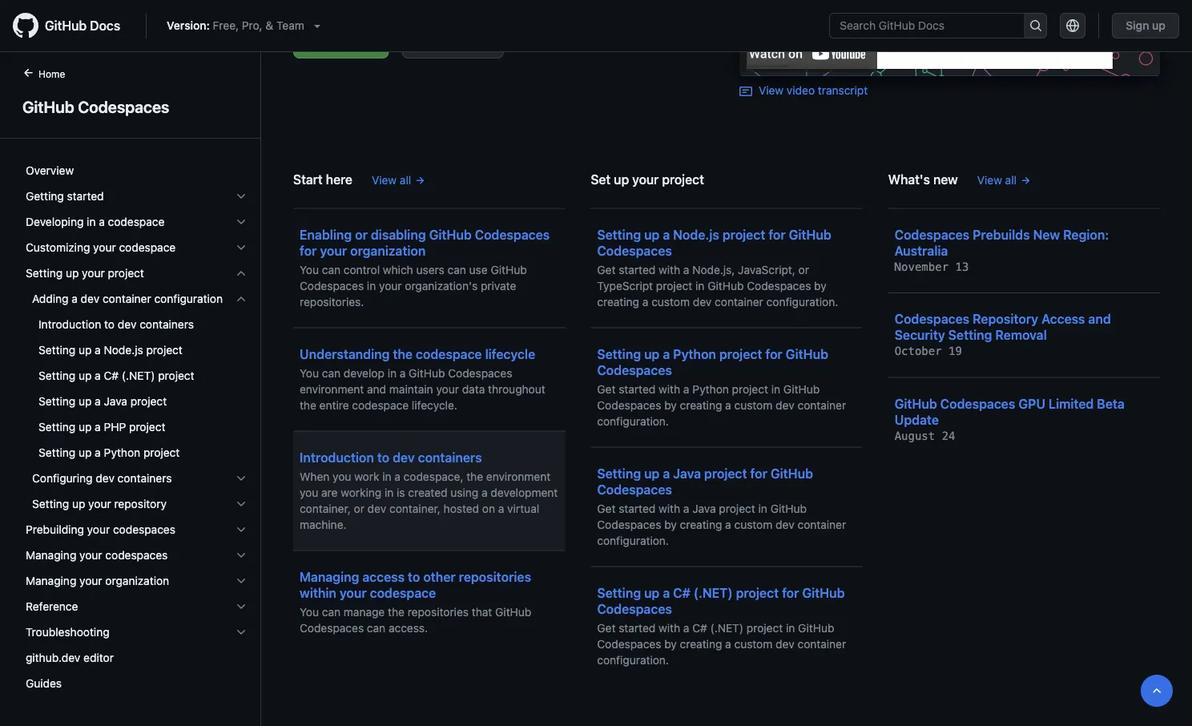Task type: vqa. For each thing, say whether or not it's contained in the screenshot.


Task type: locate. For each thing, give the bounding box(es) containing it.
1 setting up your project element from the top
[[13, 261, 261, 517]]

customizing
[[26, 241, 90, 254]]

github inside github codespaces gpu limited beta update august 24
[[895, 396, 938, 411]]

your up 'lifecycle.'
[[436, 382, 459, 395]]

sign up
[[1126, 19, 1166, 32]]

2 view all link from the left
[[978, 171, 1032, 188]]

setting up a c# (.net) project
[[38, 369, 194, 382]]

containers inside configuring dev containers dropdown button
[[118, 472, 172, 485]]

0 horizontal spatial environment
[[300, 382, 364, 395]]

adding a dev container configuration element containing introduction to dev containers
[[13, 312, 261, 466]]

5 sc 9kayk9 0 image from the top
[[235, 498, 248, 511]]

view all
[[372, 173, 411, 186], [978, 173, 1017, 186]]

1 horizontal spatial introduction
[[300, 450, 374, 465]]

3 sc 9kayk9 0 image from the top
[[235, 267, 248, 280]]

1 horizontal spatial node.js
[[673, 227, 720, 242]]

the inside managing access to other repositories within your codespace you can manage the repositories that github codespaces can access.
[[388, 605, 405, 618]]

other
[[423, 569, 456, 584]]

sc 9kayk9 0 image
[[235, 190, 248, 203], [235, 241, 248, 254], [235, 267, 248, 280], [235, 472, 248, 485], [235, 498, 248, 511], [235, 600, 248, 613], [235, 626, 248, 639]]

setting inside the "codespaces repository access and security setting removal october 19"
[[949, 327, 993, 343]]

managing up reference
[[26, 574, 76, 588]]

5 sc 9kayk9 0 image from the top
[[235, 575, 248, 588]]

1 sc 9kayk9 0 image from the top
[[235, 216, 248, 228]]

configuration
[[154, 292, 223, 305]]

removal
[[996, 327, 1047, 343]]

you for managing access to other repositories within your codespace
[[300, 605, 319, 618]]

1 horizontal spatial and
[[1089, 311, 1112, 327]]

custom
[[652, 295, 690, 308], [735, 398, 773, 411], [735, 518, 773, 531], [735, 637, 773, 650]]

you down understanding
[[300, 366, 319, 379]]

to inside "introduction to dev containers when you work in a codespace, the environment you are working in is created using a development container, or dev container, hosted on a virtual machine."
[[377, 450, 390, 465]]

up for setting up a node.js project
[[79, 343, 92, 357]]

you down 'enabling' at the left top of the page
[[300, 263, 319, 276]]

setting
[[597, 227, 641, 242], [26, 267, 63, 280], [949, 327, 993, 343], [38, 343, 76, 357], [597, 346, 641, 361], [38, 369, 76, 382], [38, 395, 76, 408], [38, 420, 76, 434], [38, 446, 76, 459], [597, 466, 641, 481], [32, 497, 69, 511], [597, 585, 641, 600]]

containers up codespace,
[[418, 450, 482, 465]]

in
[[87, 215, 96, 228], [367, 279, 376, 292], [696, 279, 705, 292], [388, 366, 397, 379], [772, 382, 781, 395], [383, 470, 392, 483], [385, 486, 394, 499], [759, 502, 768, 515], [786, 621, 796, 634]]

develop
[[344, 366, 385, 379]]

configuration. inside setting up a python project for github codespaces get started with a python project in github codespaces by creating a custom dev container configuration.
[[597, 414, 669, 428]]

0 horizontal spatial node.js
[[104, 343, 143, 357]]

1 view all link from the left
[[372, 171, 426, 188]]

view for codespaces prebuilds new region: australia
[[978, 173, 1003, 186]]

1 you from the top
[[300, 263, 319, 276]]

0 vertical spatial (.net)
[[122, 369, 155, 382]]

started inside setting up a python project for github codespaces get started with a python project in github codespaces by creating a custom dev container configuration.
[[619, 382, 656, 395]]

0 vertical spatial introduction
[[38, 318, 101, 331]]

repositories up access.
[[408, 605, 469, 618]]

Search GitHub Docs search field
[[831, 14, 1025, 38]]

1 all from the left
[[400, 173, 411, 186]]

sc 9kayk9 0 image for customizing your codespace
[[235, 241, 248, 254]]

1 horizontal spatial to
[[377, 450, 390, 465]]

sc 9kayk9 0 image inside the reference dropdown button
[[235, 600, 248, 613]]

developing in a codespace button
[[19, 209, 254, 235]]

creating inside setting up a node.js project for github codespaces get started with a node.js, javascript, or typescript project in github codespaces by creating a custom dev container configuration.
[[597, 295, 640, 308]]

to left the other
[[408, 569, 420, 584]]

or inside enabling or disabling github codespaces for your organization you can control which users can use github codespaces in your organization's private repositories.
[[355, 227, 368, 242]]

up for setting up a php project
[[79, 420, 92, 434]]

dev inside setting up a c# (.net) project for github codespaces get started with a c# (.net) project in github codespaces by creating a custom dev container configuration.
[[776, 637, 795, 650]]

managing for organization
[[26, 574, 76, 588]]

october 19 element
[[895, 345, 963, 358]]

1 horizontal spatial view all link
[[978, 171, 1032, 188]]

4 with from the top
[[659, 621, 681, 634]]

1 vertical spatial to
[[377, 450, 390, 465]]

github codespaces link
[[19, 95, 241, 119]]

github codespaces element
[[0, 65, 261, 725]]

1 horizontal spatial overview link
[[293, 18, 389, 59]]

creating inside setting up a java project for github codespaces get started with a java project in github codespaces by creating a custom dev container configuration.
[[680, 518, 723, 531]]

1 with from the top
[[659, 263, 681, 276]]

github.dev
[[26, 651, 80, 665]]

setting inside setting up a java project for github codespaces get started with a java project in github codespaces by creating a custom dev container configuration.
[[597, 466, 641, 481]]

0 horizontal spatial organization
[[105, 574, 169, 588]]

19
[[949, 345, 963, 358]]

1 horizontal spatial you
[[333, 470, 351, 483]]

node.js inside adding a dev container configuration element
[[104, 343, 143, 357]]

view right link image
[[759, 84, 784, 97]]

up for setting up a java project
[[79, 395, 92, 408]]

container inside setting up a node.js project for github codespaces get started with a node.js, javascript, or typescript project in github codespaces by creating a custom dev container configuration.
[[715, 295, 764, 308]]

your up manage
[[340, 585, 367, 600]]

setting for setting up a c# (.net) project
[[38, 369, 76, 382]]

0 horizontal spatial view all
[[372, 173, 411, 186]]

setting inside setting up a java project link
[[38, 395, 76, 408]]

up inside setting up a node.js project for github codespaces get started with a node.js, javascript, or typescript project in github codespaces by creating a custom dev container configuration.
[[645, 227, 660, 242]]

sc 9kayk9 0 image for developing in a codespace
[[235, 216, 248, 228]]

containers inside the introduction to dev containers link
[[140, 318, 194, 331]]

which
[[383, 263, 413, 276]]

sc 9kayk9 0 image for managing your codespaces
[[235, 549, 248, 562]]

managing
[[26, 549, 76, 562], [300, 569, 359, 584], [26, 574, 76, 588]]

managing inside managing access to other repositories within your codespace you can manage the repositories that github codespaces can access.
[[300, 569, 359, 584]]

2 setting up your project element from the top
[[13, 286, 261, 517]]

your down customizing your codespace
[[82, 267, 105, 280]]

maintain
[[389, 382, 433, 395]]

managing up 'within'
[[300, 569, 359, 584]]

setting inside setting up a node.js project link
[[38, 343, 76, 357]]

0 horizontal spatial overview link
[[19, 158, 254, 184]]

view all link for what's new
[[978, 171, 1032, 188]]

started inside setting up a node.js project for github codespaces get started with a node.js, javascript, or typescript project in github codespaces by creating a custom dev container configuration.
[[619, 263, 656, 276]]

prebuilds
[[973, 227, 1031, 242]]

new
[[1034, 227, 1061, 242]]

up inside setting up a node.js project link
[[79, 343, 92, 357]]

sc 9kayk9 0 image inside 'adding a dev container configuration' dropdown button
[[235, 293, 248, 305]]

a
[[99, 215, 105, 228], [663, 227, 670, 242], [684, 263, 690, 276], [72, 292, 78, 305], [643, 295, 649, 308], [95, 343, 101, 357], [663, 346, 670, 361], [400, 366, 406, 379], [95, 369, 101, 382], [684, 382, 690, 395], [95, 395, 101, 408], [726, 398, 732, 411], [95, 420, 101, 434], [95, 446, 101, 459], [663, 466, 670, 481], [395, 470, 401, 483], [482, 486, 488, 499], [498, 502, 505, 515], [684, 502, 690, 515], [726, 518, 732, 531], [663, 585, 670, 600], [684, 621, 690, 634], [726, 637, 732, 650]]

1 horizontal spatial environment
[[487, 470, 551, 483]]

sc 9kayk9 0 image inside managing your codespaces 'dropdown button'
[[235, 549, 248, 562]]

guides
[[26, 677, 62, 690]]

environment inside "introduction to dev containers when you work in a codespace, the environment you are working in is created using a development container, or dev container, hosted on a virtual machine."
[[487, 470, 551, 483]]

4 sc 9kayk9 0 image from the top
[[235, 472, 248, 485]]

the up access.
[[388, 605, 405, 618]]

containers up the repository
[[118, 472, 172, 485]]

introduction
[[38, 318, 101, 331], [300, 450, 374, 465]]

2 vertical spatial (.net)
[[711, 621, 744, 634]]

0 vertical spatial node.js
[[673, 227, 720, 242]]

setting inside setting up a node.js project for github codespaces get started with a node.js, javascript, or typescript project in github codespaces by creating a custom dev container configuration.
[[597, 227, 641, 242]]

you
[[333, 470, 351, 483], [300, 486, 318, 499]]

november
[[895, 260, 949, 273]]

the
[[393, 346, 413, 361], [300, 398, 317, 411], [467, 470, 483, 483], [388, 605, 405, 618]]

2 vertical spatial python
[[104, 446, 140, 459]]

0 vertical spatial you
[[300, 263, 319, 276]]

the inside "introduction to dev containers when you work in a codespace, the environment you are working in is created using a development container, or dev container, hosted on a virtual machine."
[[467, 470, 483, 483]]

codespace down getting started dropdown button
[[108, 215, 165, 228]]

container,
[[300, 502, 351, 515], [390, 502, 441, 515]]

managing down prebuilding
[[26, 549, 76, 562]]

view all link for start here
[[372, 171, 426, 188]]

1 vertical spatial organization
[[105, 574, 169, 588]]

to up work
[[377, 450, 390, 465]]

6 sc 9kayk9 0 image from the top
[[235, 600, 248, 613]]

javascript,
[[738, 263, 796, 276]]

0 horizontal spatial all
[[400, 173, 411, 186]]

codespaces down the repository
[[113, 523, 175, 536]]

github codespaces
[[22, 97, 169, 116]]

sc 9kayk9 0 image inside configuring dev containers dropdown button
[[235, 472, 248, 485]]

2 vertical spatial you
[[300, 605, 319, 618]]

java for setting up a java project
[[104, 395, 127, 408]]

0 vertical spatial c#
[[104, 369, 119, 382]]

free,
[[213, 19, 239, 32]]

2 container, from the left
[[390, 502, 441, 515]]

for
[[769, 227, 786, 242], [300, 243, 317, 258], [766, 346, 783, 361], [751, 466, 768, 481], [782, 585, 800, 600]]

managing your codespaces button
[[19, 543, 254, 568]]

0 vertical spatial python
[[673, 346, 717, 361]]

container, down created
[[390, 502, 441, 515]]

2 sc 9kayk9 0 image from the top
[[235, 241, 248, 254]]

and right "access" on the right of page
[[1089, 311, 1112, 327]]

2 all from the left
[[1006, 173, 1017, 186]]

1 vertical spatial overview
[[26, 164, 74, 177]]

organization down managing your codespaces 'dropdown button'
[[105, 574, 169, 588]]

for inside setting up a java project for github codespaces get started with a java project in github codespaces by creating a custom dev container configuration.
[[751, 466, 768, 481]]

2 vertical spatial to
[[408, 569, 420, 584]]

codespaces down prebuilding your codespaces dropdown button
[[105, 549, 168, 562]]

you down when
[[300, 486, 318, 499]]

node.js up setting up a c# (.net) project
[[104, 343, 143, 357]]

0 vertical spatial and
[[1089, 311, 1112, 327]]

github
[[45, 18, 87, 33], [22, 97, 74, 116], [429, 227, 472, 242], [789, 227, 832, 242], [491, 263, 527, 276], [708, 279, 744, 292], [786, 346, 829, 361], [409, 366, 445, 379], [784, 382, 820, 395], [895, 396, 938, 411], [771, 466, 814, 481], [771, 502, 807, 515], [803, 585, 845, 600], [495, 605, 532, 618], [799, 621, 835, 634]]

2 vertical spatial or
[[354, 502, 365, 515]]

by inside setting up a node.js project for github codespaces get started with a node.js, javascript, or typescript project in github codespaces by creating a custom dev container configuration.
[[815, 279, 827, 292]]

environment up development
[[487, 470, 551, 483]]

managing inside 'dropdown button'
[[26, 549, 76, 562]]

c# inside setting up a c# (.net) project link
[[104, 369, 119, 382]]

codespace inside managing access to other repositories within your codespace you can manage the repositories that github codespaces can access.
[[370, 585, 436, 600]]

get for setting up a node.js project for github codespaces
[[597, 263, 616, 276]]

repository
[[114, 497, 167, 511]]

introduction up when
[[300, 450, 374, 465]]

managing your organization button
[[19, 568, 254, 594]]

None search field
[[830, 13, 1048, 38]]

home
[[38, 68, 65, 79]]

view all for start here
[[372, 173, 411, 186]]

august 24 element
[[895, 429, 956, 442]]

setting up your project element containing adding a dev container configuration
[[13, 286, 261, 517]]

2 vertical spatial containers
[[118, 472, 172, 485]]

view all right here
[[372, 173, 411, 186]]

1 vertical spatial containers
[[418, 450, 482, 465]]

environment up entire
[[300, 382, 364, 395]]

0 horizontal spatial you
[[300, 486, 318, 499]]

up inside setting up a c# (.net) project link
[[79, 369, 92, 382]]

can down 'within'
[[322, 605, 341, 618]]

sc 9kayk9 0 image for configuring dev containers
[[235, 472, 248, 485]]

up inside setting up a c# (.net) project for github codespaces get started with a c# (.net) project in github codespaces by creating a custom dev container configuration.
[[645, 585, 660, 600]]

up inside setting up a python project for github codespaces get started with a python project in github codespaces by creating a custom dev container configuration.
[[645, 346, 660, 361]]

the up using
[[467, 470, 483, 483]]

4 get from the top
[[597, 621, 616, 634]]

view right the new
[[978, 173, 1003, 186]]

github docs
[[45, 18, 120, 33]]

the left entire
[[300, 398, 317, 411]]

your inside dropdown button
[[93, 241, 116, 254]]

configuring dev containers button
[[19, 466, 254, 491]]

(.net) for setting up a c# (.net) project
[[122, 369, 155, 382]]

introduction to dev containers link
[[19, 312, 254, 337]]

started inside dropdown button
[[67, 190, 104, 203]]

get
[[597, 263, 616, 276], [597, 382, 616, 395], [597, 502, 616, 515], [597, 621, 616, 634]]

getting started button
[[19, 184, 254, 209]]

can down understanding
[[322, 366, 341, 379]]

or up 'control' on the left top of the page
[[355, 227, 368, 242]]

dev
[[81, 292, 100, 305], [693, 295, 712, 308], [118, 318, 137, 331], [776, 398, 795, 411], [393, 450, 415, 465], [96, 472, 115, 485], [368, 502, 387, 515], [776, 518, 795, 531], [776, 637, 795, 650]]

codespace down developing in a codespace dropdown button
[[119, 241, 176, 254]]

setting for setting up a python project for github codespaces get started with a python project in github codespaces by creating a custom dev container configuration.
[[597, 346, 641, 361]]

you down 'within'
[[300, 605, 319, 618]]

3 get from the top
[[597, 502, 616, 515]]

setting up a java project for github codespaces get started with a java project in github codespaces by creating a custom dev container configuration.
[[597, 466, 847, 547]]

sc 9kayk9 0 image inside managing your organization dropdown button
[[235, 575, 248, 588]]

for inside setting up a c# (.net) project for github codespaces get started with a c# (.net) project in github codespaces by creating a custom dev container configuration.
[[782, 585, 800, 600]]

0 horizontal spatial view all link
[[372, 171, 426, 188]]

editor
[[83, 651, 114, 665]]

for inside enabling or disabling github codespaces for your organization you can control which users can use github codespaces in your organization's private repositories.
[[300, 243, 317, 258]]

tooltip
[[1141, 675, 1174, 707]]

0 horizontal spatial introduction
[[38, 318, 101, 331]]

managing for codespaces
[[26, 549, 76, 562]]

up for setting up a python project for github codespaces get started with a python project in github codespaces by creating a custom dev container configuration.
[[645, 346, 660, 361]]

get inside setting up a python project for github codespaces get started with a python project in github codespaces by creating a custom dev container configuration.
[[597, 382, 616, 395]]

in inside enabling or disabling github codespaces for your organization you can control which users can use github codespaces in your organization's private repositories.
[[367, 279, 376, 292]]

3 with from the top
[[659, 502, 681, 515]]

started for setting up a node.js project for github codespaces
[[619, 263, 656, 276]]

view video transcript
[[759, 84, 868, 97]]

to for introduction to dev containers when you work in a codespace, the environment you are working in is created using a development container, or dev container, hosted on a virtual machine.
[[377, 450, 390, 465]]

24
[[942, 429, 956, 442]]

with for python
[[659, 382, 681, 395]]

your inside dropdown button
[[79, 574, 102, 588]]

0 horizontal spatial and
[[367, 382, 386, 395]]

1 vertical spatial c#
[[673, 585, 691, 600]]

1 get from the top
[[597, 263, 616, 276]]

7 sc 9kayk9 0 image from the top
[[235, 626, 248, 639]]

0 horizontal spatial c#
[[104, 369, 119, 382]]

adding a dev container configuration element
[[13, 286, 261, 466], [13, 312, 261, 466]]

python for setting up a python project for github codespaces get started with a python project in github codespaces by creating a custom dev container configuration.
[[673, 346, 717, 361]]

0 vertical spatial overview
[[313, 31, 369, 46]]

overview link up developing in a codespace dropdown button
[[19, 158, 254, 184]]

with for java
[[659, 502, 681, 515]]

1 vertical spatial (.net)
[[694, 585, 733, 600]]

1 vertical spatial java
[[673, 466, 701, 481]]

codespace down access
[[370, 585, 436, 600]]

codespace
[[108, 215, 165, 228], [119, 241, 176, 254], [416, 346, 482, 361], [352, 398, 409, 411], [370, 585, 436, 600]]

get inside setting up a java project for github codespaces get started with a java project in github codespaces by creating a custom dev container configuration.
[[597, 502, 616, 515]]

by inside setting up a c# (.net) project for github codespaces get started with a c# (.net) project in github codespaces by creating a custom dev container configuration.
[[665, 637, 677, 650]]

disabling
[[371, 227, 426, 242]]

1 horizontal spatial view all
[[978, 173, 1017, 186]]

1 vertical spatial you
[[300, 366, 319, 379]]

1 vertical spatial codespaces
[[105, 549, 168, 562]]

and down develop
[[367, 382, 386, 395]]

introduction inside the introduction to dev containers link
[[38, 318, 101, 331]]

0 vertical spatial codespaces
[[113, 523, 175, 536]]

setting up a java project link
[[19, 389, 254, 414]]

up inside setting up a java project link
[[79, 395, 92, 408]]

enabling or disabling github codespaces for your organization you can control which users can use github codespaces in your organization's private repositories.
[[300, 227, 550, 308]]

started for setting up a java project for github codespaces
[[619, 502, 656, 515]]

your down managing your codespaces
[[79, 574, 102, 588]]

get for setting up a python project for github codespaces
[[597, 382, 616, 395]]

up inside "setting up your repository" dropdown button
[[72, 497, 85, 511]]

sc 9kayk9 0 image inside prebuilding your codespaces dropdown button
[[235, 523, 248, 536]]

all up disabling
[[400, 173, 411, 186]]

you inside understanding the codespace lifecycle you can develop in a github codespaces environment and maintain your data throughout the entire codespace lifecycle.
[[300, 366, 319, 379]]

view all link up 'prebuilds'
[[978, 171, 1032, 188]]

2 horizontal spatial to
[[408, 569, 420, 584]]

for for setting up a node.js project for github codespaces
[[769, 227, 786, 242]]

setting up your project element
[[13, 261, 261, 517], [13, 286, 261, 517]]

setting for setting up a php project
[[38, 420, 76, 434]]

codespaces prebuilds new region: australia november 13
[[895, 227, 1110, 273]]

containers inside "introduction to dev containers when you work in a codespace, the environment you are working in is created using a development container, or dev container, hosted on a virtual machine."
[[418, 450, 482, 465]]

the up the maintain
[[393, 346, 413, 361]]

1 vertical spatial or
[[799, 263, 810, 276]]

2 vertical spatial c#
[[693, 621, 708, 634]]

1 vertical spatial python
[[693, 382, 729, 395]]

1 vertical spatial node.js
[[104, 343, 143, 357]]

0 horizontal spatial view
[[372, 173, 397, 186]]

you inside enabling or disabling github codespaces for your organization you can control which users can use github codespaces in your organization's private repositories.
[[300, 263, 319, 276]]

codespaces
[[78, 97, 169, 116], [475, 227, 550, 242], [895, 227, 970, 242], [597, 243, 672, 258], [300, 279, 364, 292], [747, 279, 812, 292], [895, 311, 970, 327], [597, 362, 672, 377], [448, 366, 513, 379], [941, 396, 1016, 411], [597, 398, 662, 411], [597, 482, 672, 497], [597, 518, 662, 531], [597, 601, 672, 616], [300, 621, 364, 634], [597, 637, 662, 650]]

1 vertical spatial and
[[367, 382, 386, 395]]

python inside adding a dev container configuration element
[[104, 446, 140, 459]]

1 adding a dev container configuration element from the top
[[13, 286, 261, 466]]

0 vertical spatial environment
[[300, 382, 364, 395]]

your up managing your organization
[[79, 549, 102, 562]]

python for setting up a python project
[[104, 446, 140, 459]]

0 vertical spatial to
[[104, 318, 115, 331]]

sc 9kayk9 0 image
[[235, 216, 248, 228], [235, 293, 248, 305], [235, 523, 248, 536], [235, 549, 248, 562], [235, 575, 248, 588]]

introduction inside "introduction to dev containers when you work in a codespace, the environment you are working in is created using a development container, or dev container, hosted on a virtual machine."
[[300, 450, 374, 465]]

your down developing in a codespace
[[93, 241, 116, 254]]

1 view all from the left
[[372, 173, 411, 186]]

for for setting up a java project for github codespaces
[[751, 466, 768, 481]]

1 horizontal spatial c#
[[673, 585, 691, 600]]

or right javascript,
[[799, 263, 810, 276]]

setting up your repository
[[32, 497, 167, 511]]

or inside setting up a node.js project for github codespaces get started with a node.js, javascript, or typescript project in github codespaces by creating a custom dev container configuration.
[[799, 263, 810, 276]]

sc 9kayk9 0 image for setting up your project
[[235, 267, 248, 280]]

0 vertical spatial or
[[355, 227, 368, 242]]

introduction to dev containers
[[38, 318, 194, 331]]

1 vertical spatial environment
[[487, 470, 551, 483]]

a inside 'adding a dev container configuration' dropdown button
[[72, 292, 78, 305]]

overview link right &
[[293, 18, 389, 59]]

up inside "setting up your project" dropdown button
[[66, 267, 79, 280]]

or down the "working" on the bottom of page
[[354, 502, 365, 515]]

2 view all from the left
[[978, 173, 1017, 186]]

3 you from the top
[[300, 605, 319, 618]]

codespace up data
[[416, 346, 482, 361]]

transcript
[[818, 84, 868, 97]]

1 horizontal spatial organization
[[350, 243, 426, 258]]

2 horizontal spatial view
[[978, 173, 1003, 186]]

1 sc 9kayk9 0 image from the top
[[235, 190, 248, 203]]

view all link
[[372, 171, 426, 188], [978, 171, 1032, 188]]

sc 9kayk9 0 image for getting started
[[235, 190, 248, 203]]

2 with from the top
[[659, 382, 681, 395]]

setting inside setting up a python project for github codespaces get started with a python project in github codespaces by creating a custom dev container configuration.
[[597, 346, 641, 361]]

up for setting up a java project for github codespaces get started with a java project in github codespaces by creating a custom dev container configuration.
[[645, 466, 660, 481]]

0 horizontal spatial container,
[[300, 502, 351, 515]]

creating
[[597, 295, 640, 308], [680, 398, 723, 411], [680, 518, 723, 531], [680, 637, 723, 650]]

overview right team
[[313, 31, 369, 46]]

custom inside setting up a python project for github codespaces get started with a python project in github codespaces by creating a custom dev container configuration.
[[735, 398, 773, 411]]

for inside setting up a python project for github codespaces get started with a python project in github codespaces by creating a custom dev container configuration.
[[766, 346, 783, 361]]

for inside setting up a node.js project for github codespaces get started with a node.js, javascript, or typescript project in github codespaces by creating a custom dev container configuration.
[[769, 227, 786, 242]]

with for node.js
[[659, 263, 681, 276]]

can down manage
[[367, 621, 386, 634]]

1 horizontal spatial container,
[[390, 502, 441, 515]]

view right here
[[372, 173, 397, 186]]

all for new
[[1006, 173, 1017, 186]]

to up setting up a node.js project
[[104, 318, 115, 331]]

sc 9kayk9 0 image inside developing in a codespace dropdown button
[[235, 216, 248, 228]]

adding a dev container configuration
[[32, 292, 223, 305]]

you inside managing access to other repositories within your codespace you can manage the repositories that github codespaces can access.
[[300, 605, 319, 618]]

understanding the codespace lifecycle you can develop in a github codespaces environment and maintain your data throughout the entire codespace lifecycle.
[[300, 346, 546, 411]]

setting up your project element containing setting up your project
[[13, 261, 261, 517]]

select language: current language is english image
[[1067, 19, 1080, 32]]

setting inside "setting up your project" dropdown button
[[26, 267, 63, 280]]

codespace,
[[404, 470, 464, 483]]

0 vertical spatial organization
[[350, 243, 426, 258]]

0 vertical spatial java
[[104, 395, 127, 408]]

gpu
[[1019, 396, 1046, 411]]

reference button
[[19, 594, 254, 620]]

node.js
[[673, 227, 720, 242], [104, 343, 143, 357]]

get inside setting up a node.js project for github codespaces get started with a node.js, javascript, or typescript project in github codespaces by creating a custom dev container configuration.
[[597, 263, 616, 276]]

node.js for setting up a node.js project for github codespaces get started with a node.js, javascript, or typescript project in github codespaces by creating a custom dev container configuration.
[[673, 227, 720, 242]]

2 get from the top
[[597, 382, 616, 395]]

repositories up that
[[459, 569, 532, 584]]

3 sc 9kayk9 0 image from the top
[[235, 523, 248, 536]]

1 vertical spatial overview link
[[19, 158, 254, 184]]

overview up getting
[[26, 164, 74, 177]]

view all link up disabling
[[372, 171, 426, 188]]

started
[[67, 190, 104, 203], [619, 263, 656, 276], [619, 382, 656, 395], [619, 502, 656, 515], [619, 621, 656, 634]]

sc 9kayk9 0 image inside the customizing your codespace dropdown button
[[235, 241, 248, 254]]

a inside developing in a codespace dropdown button
[[99, 215, 105, 228]]

0 vertical spatial containers
[[140, 318, 194, 331]]

setting up a python project
[[38, 446, 180, 459]]

sc 9kayk9 0 image for troubleshooting
[[235, 626, 248, 639]]

configuration. inside setting up a c# (.net) project for github codespaces get started with a c# (.net) project in github codespaces by creating a custom dev container configuration.
[[597, 653, 669, 666]]

up inside setting up a php project link
[[79, 420, 92, 434]]

organization down disabling
[[350, 243, 426, 258]]

container, up the "machine." in the bottom left of the page
[[300, 502, 351, 515]]

1 horizontal spatial all
[[1006, 173, 1017, 186]]

link image
[[740, 85, 753, 98]]

introduction down adding
[[38, 318, 101, 331]]

in inside setting up a java project for github codespaces get started with a java project in github codespaces by creating a custom dev container configuration.
[[759, 502, 768, 515]]

node.js up node.js,
[[673, 227, 720, 242]]

view all right the new
[[978, 173, 1017, 186]]

2 adding a dev container configuration element from the top
[[13, 312, 261, 466]]

all up 'prebuilds'
[[1006, 173, 1017, 186]]

4 sc 9kayk9 0 image from the top
[[235, 549, 248, 562]]

1 vertical spatial repositories
[[408, 605, 469, 618]]

(.net)
[[122, 369, 155, 382], [694, 585, 733, 600], [711, 621, 744, 634]]

0 horizontal spatial overview
[[26, 164, 74, 177]]

you up are
[[333, 470, 351, 483]]

setting for setting up a c# (.net) project for github codespaces get started with a c# (.net) project in github codespaces by creating a custom dev container configuration.
[[597, 585, 641, 600]]

view all for what's new
[[978, 173, 1017, 186]]

0 horizontal spatial to
[[104, 318, 115, 331]]

you
[[300, 263, 319, 276], [300, 366, 319, 379], [300, 605, 319, 618]]

2 sc 9kayk9 0 image from the top
[[235, 293, 248, 305]]

your right "set"
[[633, 171, 659, 187]]

1 vertical spatial introduction
[[300, 450, 374, 465]]

all for disabling
[[400, 173, 411, 186]]

containers down configuration
[[140, 318, 194, 331]]

2 you from the top
[[300, 366, 319, 379]]



Task type: describe. For each thing, give the bounding box(es) containing it.
0 vertical spatial repositories
[[459, 569, 532, 584]]

up for setting up a c# (.net) project for github codespaces get started with a c# (.net) project in github codespaces by creating a custom dev container configuration.
[[645, 585, 660, 600]]

dev inside setting up a node.js project for github codespaces get started with a node.js, javascript, or typescript project in github codespaces by creating a custom dev container configuration.
[[693, 295, 712, 308]]

start here
[[293, 171, 353, 187]]

to inside managing access to other repositories within your codespace you can manage the repositories that github codespaces can access.
[[408, 569, 420, 584]]

a inside setting up a c# (.net) project link
[[95, 369, 101, 382]]

managing your codespaces
[[26, 549, 168, 562]]

adding a dev container configuration button
[[19, 286, 254, 312]]

sc 9kayk9 0 image for managing your organization
[[235, 575, 248, 588]]

and inside the "codespaces repository access and security setting removal october 19"
[[1089, 311, 1112, 327]]

creating inside setting up a python project for github codespaces get started with a python project in github codespaces by creating a custom dev container configuration.
[[680, 398, 723, 411]]

version:
[[167, 19, 210, 32]]

up for setting up your repository
[[72, 497, 85, 511]]

created
[[408, 486, 448, 499]]

what's
[[889, 171, 931, 187]]

sc 9kayk9 0 image for reference
[[235, 600, 248, 613]]

customizing your codespace
[[26, 241, 176, 254]]

1 container, from the left
[[300, 502, 351, 515]]

codespaces inside github codespaces gpu limited beta update august 24
[[941, 396, 1016, 411]]

for for enabling or disabling github codespaces for your organization
[[300, 243, 317, 258]]

containers for introduction to dev containers when you work in a codespace, the environment you are working in is created using a development container, or dev container, hosted on a virtual machine.
[[418, 450, 482, 465]]

setting up a node.js project link
[[19, 337, 254, 363]]

your up the prebuilding your codespaces
[[88, 497, 111, 511]]

are
[[322, 486, 338, 499]]

dev inside setting up a java project for github codespaces get started with a java project in github codespaces by creating a custom dev container configuration.
[[776, 518, 795, 531]]

in inside setting up a c# (.net) project for github codespaces get started with a c# (.net) project in github codespaces by creating a custom dev container configuration.
[[786, 621, 796, 634]]

access.
[[389, 621, 428, 634]]

codespace down the maintain
[[352, 398, 409, 411]]

a inside setting up a php project link
[[95, 420, 101, 434]]

setting up a python project for github codespaces get started with a python project in github codespaces by creating a custom dev container configuration.
[[597, 346, 847, 428]]

organization inside dropdown button
[[105, 574, 169, 588]]

codespaces inside codespaces prebuilds new region: australia november 13
[[895, 227, 970, 242]]

setting up a java project
[[38, 395, 167, 408]]

beta
[[1098, 396, 1125, 411]]

up for setting up your project
[[66, 267, 79, 280]]

version: free, pro, & team
[[167, 19, 304, 32]]

virtual
[[508, 502, 540, 515]]

setting for setting up a java project
[[38, 395, 76, 408]]

a inside setting up a java project link
[[95, 395, 101, 408]]

container inside setting up a java project for github codespaces get started with a java project in github codespaces by creating a custom dev container configuration.
[[798, 518, 847, 531]]

setting up a python project link
[[19, 440, 254, 466]]

with inside setting up a c# (.net) project for github codespaces get started with a c# (.net) project in github codespaces by creating a custom dev container configuration.
[[659, 621, 681, 634]]

node.js for setting up a node.js project
[[104, 343, 143, 357]]

container inside setting up a python project for github codespaces get started with a python project in github codespaces by creating a custom dev container configuration.
[[798, 398, 847, 411]]

1 horizontal spatial view
[[759, 84, 784, 97]]

search image
[[1030, 19, 1043, 32]]

codespaces inside the "codespaces repository access and security setting removal october 19"
[[895, 311, 970, 327]]

developing in a codespace
[[26, 215, 165, 228]]

github.dev editor link
[[19, 645, 254, 671]]

lifecycle
[[485, 346, 536, 361]]

managing your organization
[[26, 574, 169, 588]]

container inside dropdown button
[[103, 292, 151, 305]]

developing
[[26, 215, 84, 228]]

october
[[895, 345, 942, 358]]

november 13 element
[[895, 260, 969, 273]]

using
[[451, 486, 479, 499]]

project inside dropdown button
[[108, 267, 144, 280]]

setting up your project
[[26, 267, 144, 280]]

codespaces inside understanding the codespace lifecycle you can develop in a github codespaces environment and maintain your data throughout the entire codespace lifecycle.
[[448, 366, 513, 379]]

your down which
[[379, 279, 402, 292]]

within
[[300, 585, 337, 600]]

your down 'enabling' at the left top of the page
[[320, 243, 347, 258]]

adding a dev container configuration element containing adding a dev container configuration
[[13, 286, 261, 466]]

or inside "introduction to dev containers when you work in a codespace, the environment you are working in is created using a development container, or dev container, hosted on a virtual machine."
[[354, 502, 365, 515]]

setting for setting up a java project for github codespaces get started with a java project in github codespaces by creating a custom dev container configuration.
[[597, 466, 641, 481]]

pro,
[[242, 19, 263, 32]]

manage
[[344, 605, 385, 618]]

environment for introduction to dev containers
[[487, 470, 551, 483]]

sign
[[1126, 19, 1150, 32]]

repositories.
[[300, 295, 364, 308]]

limited
[[1049, 396, 1094, 411]]

here
[[326, 171, 353, 187]]

get inside setting up a c# (.net) project for github codespaces get started with a c# (.net) project in github codespaces by creating a custom dev container configuration.
[[597, 621, 616, 634]]

creating inside setting up a c# (.net) project for github codespaces get started with a c# (.net) project in github codespaces by creating a custom dev container configuration.
[[680, 637, 723, 650]]

understanding
[[300, 346, 390, 361]]

can inside understanding the codespace lifecycle you can develop in a github codespaces environment and maintain your data throughout the entire codespace lifecycle.
[[322, 366, 341, 379]]

codespaces for prebuilding your codespaces
[[113, 523, 175, 536]]

australia
[[895, 243, 949, 258]]

you for enabling or disabling github codespaces for your organization
[[300, 263, 319, 276]]

in inside dropdown button
[[87, 215, 96, 228]]

in inside setting up a node.js project for github codespaces get started with a node.js, javascript, or typescript project in github codespaces by creating a custom dev container configuration.
[[696, 279, 705, 292]]

c# for setting up a c# (.net) project
[[104, 369, 119, 382]]

configuration. inside setting up a node.js project for github codespaces get started with a node.js, javascript, or typescript project in github codespaces by creating a custom dev container configuration.
[[767, 295, 839, 308]]

setting for setting up a python project
[[38, 446, 76, 459]]

a inside setting up a python project link
[[95, 446, 101, 459]]

2 vertical spatial java
[[693, 502, 716, 515]]

sc 9kayk9 0 image for setting up your repository
[[235, 498, 248, 511]]

august
[[895, 429, 936, 442]]

set
[[591, 171, 611, 187]]

entire
[[320, 398, 349, 411]]

custom inside setting up a c# (.net) project for github codespaces get started with a c# (.net) project in github codespaces by creating a custom dev container configuration.
[[735, 637, 773, 650]]

troubleshooting
[[26, 626, 110, 639]]

to for introduction to dev containers
[[104, 318, 115, 331]]

in inside setting up a python project for github codespaces get started with a python project in github codespaces by creating a custom dev container configuration.
[[772, 382, 781, 395]]

your inside understanding the codespace lifecycle you can develop in a github codespaces environment and maintain your data throughout the entire codespace lifecycle.
[[436, 382, 459, 395]]

up for set up your project
[[614, 171, 629, 187]]

github inside managing access to other repositories within your codespace you can manage the repositories that github codespaces can access.
[[495, 605, 532, 618]]

codespace inside dropdown button
[[108, 215, 165, 228]]

view for enabling or disabling github codespaces for your organization
[[372, 173, 397, 186]]

region:
[[1064, 227, 1110, 242]]

getting
[[26, 190, 64, 203]]

setting up your repository button
[[19, 491, 254, 517]]

custom inside setting up a java project for github codespaces get started with a java project in github codespaces by creating a custom dev container configuration.
[[735, 518, 773, 531]]

prebuilding
[[26, 523, 84, 536]]

sc 9kayk9 0 image for prebuilding your codespaces
[[235, 523, 248, 536]]

and inside understanding the codespace lifecycle you can develop in a github codespaces environment and maintain your data throughout the entire codespace lifecycle.
[[367, 382, 386, 395]]

your down setting up your repository
[[87, 523, 110, 536]]

can left 'use'
[[448, 263, 466, 276]]

a inside understanding the codespace lifecycle you can develop in a github codespaces environment and maintain your data throughout the entire codespace lifecycle.
[[400, 366, 406, 379]]

custom inside setting up a node.js project for github codespaces get started with a node.js, javascript, or typescript project in github codespaces by creating a custom dev container configuration.
[[652, 295, 690, 308]]

configuring dev containers
[[32, 472, 172, 485]]

scroll to top image
[[1151, 685, 1164, 697]]

java for setting up a java project for github codespaces get started with a java project in github codespaces by creating a custom dev container configuration.
[[673, 466, 701, 481]]

dev inside setting up a python project for github codespaces get started with a python project in github codespaces by creating a custom dev container configuration.
[[776, 398, 795, 411]]

throughout
[[488, 382, 546, 395]]

2 horizontal spatial c#
[[693, 621, 708, 634]]

codespaces repository access and security setting removal october 19
[[895, 311, 1112, 358]]

0 vertical spatial you
[[333, 470, 351, 483]]

typescript
[[597, 279, 653, 292]]

private
[[481, 279, 517, 292]]

hosted
[[444, 502, 479, 515]]

machine.
[[300, 518, 347, 531]]

setting for setting up a node.js project for github codespaces get started with a node.js, javascript, or typescript project in github codespaces by creating a custom dev container configuration.
[[597, 227, 641, 242]]

setting up a c# (.net) project link
[[19, 363, 254, 389]]

13
[[956, 260, 969, 273]]

github inside understanding the codespace lifecycle you can develop in a github codespaces environment and maintain your data throughout the entire codespace lifecycle.
[[409, 366, 445, 379]]

that
[[472, 605, 492, 618]]

triangle down image
[[311, 19, 324, 32]]

a inside setting up a node.js project link
[[95, 343, 101, 357]]

by inside setting up a java project for github codespaces get started with a java project in github codespaces by creating a custom dev container configuration.
[[665, 518, 677, 531]]

up for setting up a node.js project for github codespaces get started with a node.js, javascript, or typescript project in github codespaces by creating a custom dev container configuration.
[[645, 227, 660, 242]]

1 horizontal spatial overview
[[313, 31, 369, 46]]

introduction for introduction to dev containers when you work in a codespace, the environment you are working in is created using a development container, or dev container, hosted on a virtual machine.
[[300, 450, 374, 465]]

organization inside enabling or disabling github codespaces for your organization you can control which users can use github codespaces in your organization's private repositories.
[[350, 243, 426, 258]]

working
[[341, 486, 382, 499]]

organization's
[[405, 279, 478, 292]]

setting for setting up your project
[[26, 267, 63, 280]]

for for setting up a python project for github codespaces
[[766, 346, 783, 361]]

guides link
[[19, 671, 254, 697]]

up for sign up
[[1153, 19, 1166, 32]]

development
[[491, 486, 558, 499]]

1 vertical spatial you
[[300, 486, 318, 499]]

setting up a c# (.net) project for github codespaces get started with a c# (.net) project in github codespaces by creating a custom dev container configuration.
[[597, 585, 847, 666]]

introduction for introduction to dev containers
[[38, 318, 101, 331]]

access
[[363, 569, 405, 584]]

setting for setting up your repository
[[32, 497, 69, 511]]

0 vertical spatial overview link
[[293, 18, 389, 59]]

prebuilding your codespaces
[[26, 523, 175, 536]]

in inside understanding the codespace lifecycle you can develop in a github codespaces environment and maintain your data throughout the entire codespace lifecycle.
[[388, 366, 397, 379]]

work
[[355, 470, 379, 483]]

data
[[462, 382, 485, 395]]

your inside managing access to other repositories within your codespace you can manage the repositories that github codespaces can access.
[[340, 585, 367, 600]]

set up your project
[[591, 171, 704, 187]]

sc 9kayk9 0 image for adding a dev container configuration
[[235, 293, 248, 305]]

environment for understanding the codespace lifecycle
[[300, 382, 364, 395]]

setting up a php project link
[[19, 414, 254, 440]]

setting for setting up a node.js project
[[38, 343, 76, 357]]

reference
[[26, 600, 78, 613]]

video
[[787, 84, 815, 97]]

containers for introduction to dev containers
[[140, 318, 194, 331]]

setting up a node.js project
[[38, 343, 183, 357]]

managing for to
[[300, 569, 359, 584]]

c# for setting up a c# (.net) project for github codespaces get started with a c# (.net) project in github codespaces by creating a custom dev container configuration.
[[673, 585, 691, 600]]

get for setting up a java project for github codespaces
[[597, 502, 616, 515]]

on
[[482, 502, 495, 515]]

your inside 'dropdown button'
[[79, 549, 102, 562]]

setting up a php project
[[38, 420, 166, 434]]

github.dev editor
[[26, 651, 114, 665]]

started inside setting up a c# (.net) project for github codespaces get started with a c# (.net) project in github codespaces by creating a custom dev container configuration.
[[619, 621, 656, 634]]

codespaces for managing your codespaces
[[105, 549, 168, 562]]

overview inside github codespaces element
[[26, 164, 74, 177]]

users
[[416, 263, 445, 276]]

started for setting up a python project for github codespaces
[[619, 382, 656, 395]]

home link
[[16, 67, 91, 83]]

container inside setting up a c# (.net) project for github codespaces get started with a c# (.net) project in github codespaces by creating a custom dev container configuration.
[[798, 637, 847, 650]]

by inside setting up a python project for github codespaces get started with a python project in github codespaces by creating a custom dev container configuration.
[[665, 398, 677, 411]]

what's new
[[889, 171, 959, 187]]

codespace inside dropdown button
[[119, 241, 176, 254]]

new
[[934, 171, 959, 187]]

codespaces inside managing access to other repositories within your codespace you can manage the repositories that github codespaces can access.
[[300, 621, 364, 634]]

can left 'control' on the left top of the page
[[322, 263, 341, 276]]

(.net) for setting up a c# (.net) project for github codespaces get started with a c# (.net) project in github codespaces by creating a custom dev container configuration.
[[694, 585, 733, 600]]

php
[[104, 420, 126, 434]]

configuration. inside setting up a java project for github codespaces get started with a java project in github codespaces by creating a custom dev container configuration.
[[597, 534, 669, 547]]

up for setting up a python project
[[79, 446, 92, 459]]

introduction to dev containers when you work in a codespace, the environment you are working in is created using a development container, or dev container, hosted on a virtual machine.
[[300, 450, 558, 531]]

up for setting up a c# (.net) project
[[79, 369, 92, 382]]

view video transcript link
[[740, 84, 868, 98]]



